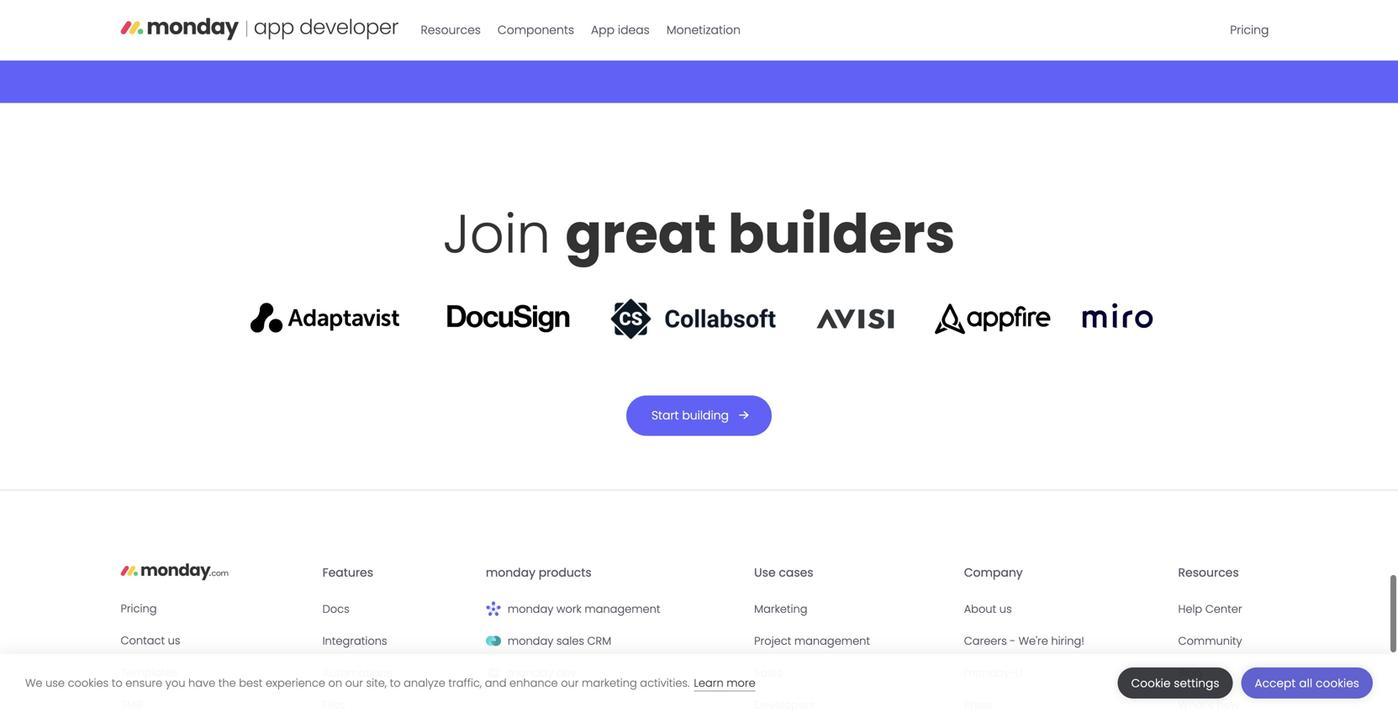 Task type: locate. For each thing, give the bounding box(es) containing it.
0 horizontal spatial to
[[112, 676, 123, 691]]

resources inside main element
[[421, 22, 481, 38]]

monday-u
[[964, 666, 1023, 681]]

analyze
[[404, 676, 445, 691]]

great
[[566, 196, 717, 272]]

cookies for all
[[1316, 676, 1360, 691]]

join
[[443, 196, 551, 272]]

monday for monday sales crm
[[508, 634, 554, 649]]

automations
[[323, 666, 392, 681]]

monday up footer wm logo
[[486, 565, 536, 581]]

footer wm logo image
[[486, 602, 501, 617]]

monday work management
[[508, 602, 660, 617]]

us for contact us
[[168, 633, 180, 648]]

careers - we're hiring! link
[[964, 632, 1165, 651]]

dialog
[[0, 654, 1398, 712]]

templates link
[[121, 663, 309, 682]]

our
[[345, 676, 363, 691], [561, 676, 579, 691]]

0 horizontal spatial us
[[168, 633, 180, 648]]

management up monday sales crm link
[[585, 602, 660, 617]]

start building button
[[626, 396, 772, 436]]

sales
[[557, 634, 584, 649]]

docs
[[323, 602, 350, 617]]

careers - we're hiring!
[[964, 634, 1085, 649]]

1 our from the left
[[345, 676, 363, 691]]

-
[[1010, 634, 1016, 649]]

to
[[112, 676, 123, 691], [390, 676, 401, 691]]

1 horizontal spatial to
[[390, 676, 401, 691]]

resources
[[421, 22, 481, 38], [1179, 565, 1239, 581]]

our right "enhance"
[[561, 676, 579, 691]]

us right contact
[[168, 633, 180, 648]]

traffic,
[[448, 676, 482, 691]]

to right site,
[[390, 676, 401, 691]]

1 horizontal spatial our
[[561, 676, 579, 691]]

ensure
[[126, 676, 162, 691]]

1 horizontal spatial us
[[1000, 602, 1012, 617]]

us inside 'link'
[[1000, 602, 1012, 617]]

project management
[[754, 634, 870, 649]]

marketing link
[[754, 600, 951, 619]]

monday up the "monday dev"
[[508, 634, 554, 649]]

resources link
[[412, 17, 489, 44]]

cookies for use
[[68, 676, 109, 691]]

dev
[[557, 666, 577, 681]]

cookies right "use"
[[68, 676, 109, 691]]

integrations link
[[323, 632, 472, 651]]

logos builders image
[[245, 298, 1153, 340]]

monday
[[486, 565, 536, 581], [508, 602, 554, 617], [508, 634, 554, 649], [508, 666, 554, 681]]

blog
[[1179, 666, 1202, 681]]

pricing
[[1230, 22, 1269, 38], [121, 601, 157, 616]]

1 cookies from the left
[[68, 676, 109, 691]]

help center link
[[1179, 600, 1278, 619]]

monday right footer wm logo
[[508, 602, 554, 617]]

marketing
[[582, 676, 637, 691]]

templates
[[121, 665, 178, 680]]

1 vertical spatial us
[[168, 633, 180, 648]]

cookies inside accept all cookies button
[[1316, 676, 1360, 691]]

0 horizontal spatial management
[[585, 602, 660, 617]]

use
[[45, 676, 65, 691]]

0 vertical spatial us
[[1000, 602, 1012, 617]]

accept all cookies
[[1255, 676, 1360, 691]]

pricing inside main element
[[1230, 22, 1269, 38]]

products
[[539, 565, 592, 581]]

monday left dev
[[508, 666, 554, 681]]

builders
[[728, 196, 955, 272]]

to left ensure
[[112, 676, 123, 691]]

0 horizontal spatial our
[[345, 676, 363, 691]]

app ideas link
[[583, 17, 658, 44]]

0 horizontal spatial resources
[[421, 22, 481, 38]]

components link
[[489, 17, 583, 44]]

1 horizontal spatial resources
[[1179, 565, 1239, 581]]

hiring!
[[1051, 634, 1085, 649]]

crm
[[587, 634, 611, 649]]

about us
[[964, 602, 1012, 617]]

1 vertical spatial pricing
[[121, 601, 157, 616]]

0 horizontal spatial pricing link
[[121, 600, 309, 618]]

1 horizontal spatial cookies
[[1316, 676, 1360, 691]]

1 horizontal spatial management
[[794, 634, 870, 649]]

learn more link
[[694, 676, 756, 692]]

0 vertical spatial resources
[[421, 22, 481, 38]]

cases
[[779, 565, 814, 581]]

us right about
[[1000, 602, 1012, 617]]

docs link
[[323, 600, 472, 619]]

learn
[[694, 676, 724, 691]]

management down marketing link
[[794, 634, 870, 649]]

cookies right all on the bottom of the page
[[1316, 676, 1360, 691]]

us for about us
[[1000, 602, 1012, 617]]

cookies
[[68, 676, 109, 691], [1316, 676, 1360, 691]]

our right on
[[345, 676, 363, 691]]

contact us
[[121, 633, 180, 648]]

2 cookies from the left
[[1316, 676, 1360, 691]]

1 vertical spatial pricing link
[[121, 600, 309, 618]]

management
[[585, 602, 660, 617], [794, 634, 870, 649]]

sales link
[[754, 664, 951, 683]]

app
[[591, 22, 615, 38]]

list
[[108, 0, 1290, 49]]

cookie settings
[[1131, 676, 1220, 691]]

monday sales crm link
[[486, 632, 741, 651]]

0 horizontal spatial cookies
[[68, 676, 109, 691]]

community link
[[1179, 632, 1278, 651]]

about us link
[[964, 600, 1165, 619]]

the
[[218, 676, 236, 691]]

monday for monday dev
[[508, 666, 554, 681]]

site,
[[366, 676, 387, 691]]

1 horizontal spatial pricing
[[1230, 22, 1269, 38]]

0 vertical spatial pricing
[[1230, 22, 1269, 38]]

we use cookies to ensure you have the best experience on our site, to analyze traffic, and enhance our marketing activities. learn more
[[25, 676, 756, 691]]

monday.com for apps developers image
[[121, 11, 399, 46]]

1 horizontal spatial pricing link
[[1222, 17, 1278, 44]]

monday work management link
[[486, 600, 741, 619]]

blog link
[[1179, 664, 1278, 683]]



Task type: vqa. For each thing, say whether or not it's contained in the screenshot.
Customer
no



Task type: describe. For each thing, give the bounding box(es) containing it.
crm icon footer image
[[486, 634, 501, 649]]

center
[[1206, 602, 1242, 617]]

monday logo image
[[121, 558, 229, 585]]

and
[[485, 676, 507, 691]]

monday sales crm
[[508, 634, 611, 649]]

contact
[[121, 633, 165, 648]]

app ideas
[[591, 22, 650, 38]]

marketing
[[754, 602, 808, 617]]

0 vertical spatial pricing link
[[1222, 17, 1278, 44]]

we're
[[1019, 634, 1048, 649]]

settings
[[1174, 676, 1220, 691]]

integrations
[[323, 634, 387, 649]]

use
[[754, 565, 776, 581]]

all
[[1299, 676, 1313, 691]]

features
[[323, 565, 373, 581]]

work
[[557, 602, 582, 617]]

contact us link
[[121, 632, 309, 650]]

use cases
[[754, 565, 814, 581]]

activities.
[[640, 676, 690, 691]]

monetization
[[667, 22, 741, 38]]

monday dev
[[508, 666, 577, 681]]

accept all cookies button
[[1242, 668, 1373, 699]]

company
[[964, 565, 1023, 581]]

1 to from the left
[[112, 676, 123, 691]]

experience
[[266, 676, 325, 691]]

project
[[754, 634, 791, 649]]

sales
[[754, 666, 783, 681]]

cookie settings button
[[1118, 668, 1233, 699]]

you
[[165, 676, 185, 691]]

join great builders
[[443, 196, 955, 272]]

accept
[[1255, 676, 1296, 691]]

automations link
[[323, 664, 472, 683]]

enhance
[[510, 676, 558, 691]]

project management link
[[754, 632, 951, 651]]

more
[[727, 676, 756, 691]]

2 to from the left
[[390, 676, 401, 691]]

monday for monday products
[[486, 565, 536, 581]]

main element
[[412, 0, 1278, 61]]

2 our from the left
[[561, 676, 579, 691]]

dialog containing cookie settings
[[0, 654, 1398, 712]]

we
[[25, 676, 42, 691]]

start building
[[652, 407, 729, 424]]

about
[[964, 602, 997, 617]]

start
[[652, 407, 679, 424]]

have
[[188, 676, 215, 691]]

u
[[1016, 666, 1023, 681]]

cookie
[[1131, 676, 1171, 691]]

1 vertical spatial management
[[794, 634, 870, 649]]

help
[[1179, 602, 1203, 617]]

monday-
[[964, 666, 1016, 681]]

components
[[498, 22, 574, 38]]

0 horizontal spatial pricing
[[121, 601, 157, 616]]

1 vertical spatial resources
[[1179, 565, 1239, 581]]

best
[[239, 676, 263, 691]]

ideas
[[618, 22, 650, 38]]

monday products
[[486, 565, 592, 581]]

community
[[1179, 634, 1242, 649]]

building
[[682, 407, 729, 424]]

dev new mobile footer logo image
[[486, 666, 501, 681]]

monetization link
[[658, 17, 749, 44]]

on
[[328, 676, 342, 691]]

monday for monday work management
[[508, 602, 554, 617]]

careers
[[964, 634, 1007, 649]]

0 vertical spatial management
[[585, 602, 660, 617]]

monday-u link
[[964, 664, 1165, 683]]

monday dev link
[[486, 664, 741, 683]]

help center
[[1179, 602, 1242, 617]]



